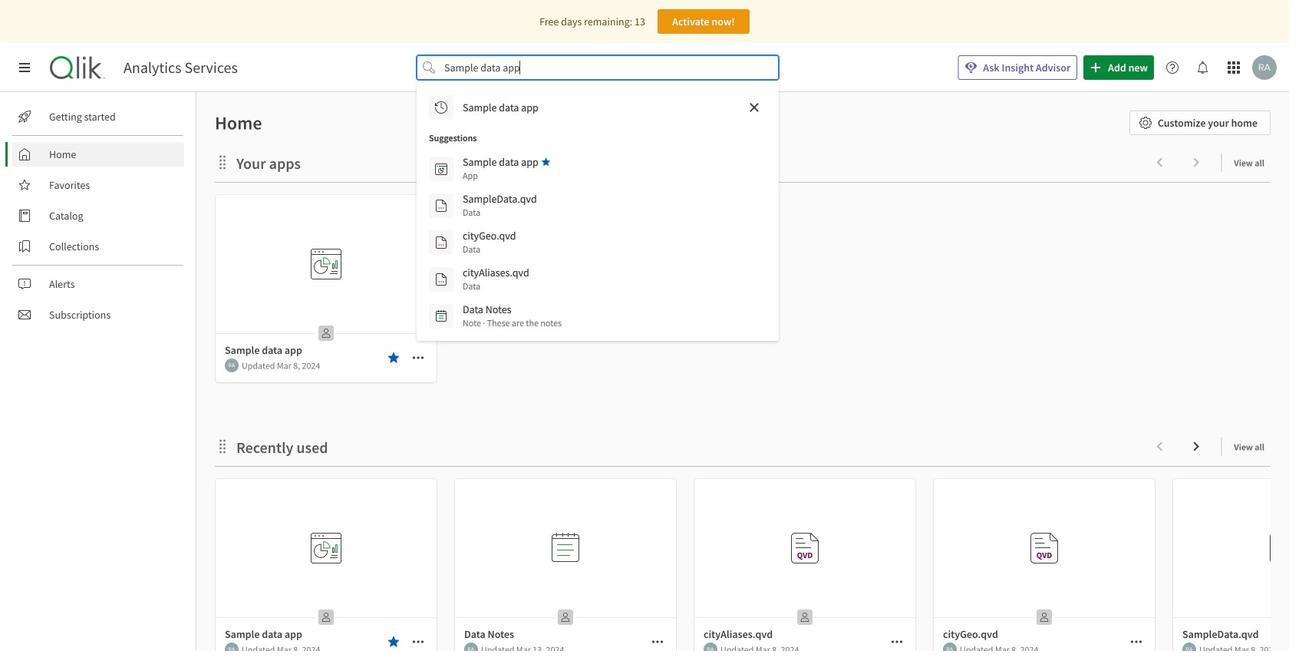 Task type: describe. For each thing, give the bounding box(es) containing it.
remove from favorites image
[[388, 352, 400, 364]]

2 horizontal spatial ruby anderson image
[[944, 643, 957, 651]]

close sidebar menu image
[[18, 61, 31, 74]]

these are the notes element
[[463, 316, 562, 330]]

navigation pane element
[[0, 98, 196, 333]]

move collection image
[[215, 439, 230, 454]]



Task type: vqa. For each thing, say whether or not it's contained in the screenshot.
the middle Ruby Anderson icon
yes



Task type: locate. For each thing, give the bounding box(es) containing it.
remove from favorites image
[[388, 636, 400, 648]]

ruby anderson element
[[225, 359, 239, 372], [225, 643, 239, 651], [465, 643, 478, 651], [704, 643, 718, 651], [944, 643, 957, 651], [1183, 643, 1197, 651]]

analytics services element
[[124, 58, 238, 77]]

Search for content text field
[[442, 55, 755, 80]]

move collection image
[[215, 155, 230, 170]]

more actions image
[[412, 636, 425, 648]]

0 horizontal spatial ruby anderson image
[[225, 359, 239, 372]]

data notes element
[[463, 303, 512, 316]]

1 horizontal spatial ruby anderson image
[[465, 643, 478, 651]]

ruby anderson image
[[225, 359, 239, 372], [465, 643, 478, 651], [944, 643, 957, 651]]

main content
[[190, 92, 1290, 651]]

citygeo.qvd element
[[463, 229, 516, 243]]

list box
[[423, 89, 773, 335]]

ruby anderson image
[[1253, 55, 1278, 80], [225, 643, 239, 651], [704, 643, 718, 651], [1183, 643, 1197, 651]]

more actions image
[[412, 352, 425, 364], [652, 636, 664, 648], [891, 636, 904, 648], [1131, 636, 1143, 648]]

cityaliases.qvd element
[[463, 266, 530, 279]]

sampledata.qvd element
[[463, 192, 537, 206]]

sample data app element
[[463, 155, 539, 169]]



